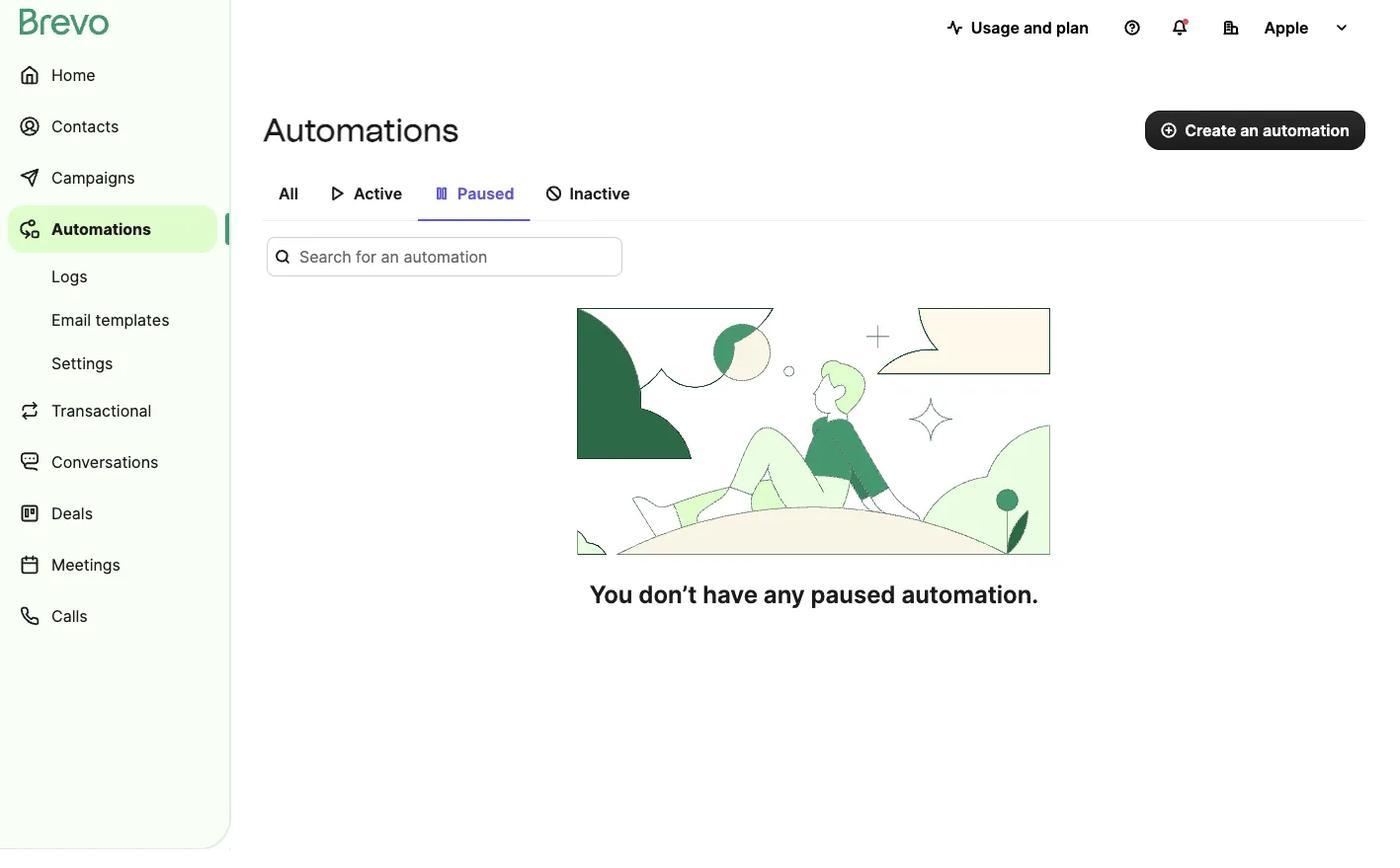 Task type: locate. For each thing, give the bounding box(es) containing it.
tab list
[[263, 174, 1366, 221]]

create an automation
[[1185, 121, 1350, 140]]

dxrbf image inside paused link
[[434, 186, 450, 202]]

paused
[[811, 580, 896, 609]]

all
[[279, 184, 298, 203]]

0 vertical spatial automations
[[263, 111, 459, 149]]

email templates
[[51, 310, 170, 330]]

0 horizontal spatial dxrbf image
[[434, 186, 450, 202]]

don't
[[639, 580, 697, 609]]

create an automation button
[[1146, 111, 1366, 150]]

automations up logs link
[[51, 219, 151, 239]]

conversations link
[[8, 439, 217, 486]]

1 dxrbf image from the left
[[434, 186, 450, 202]]

an
[[1240, 121, 1259, 140]]

dxrbf image left paused
[[434, 186, 450, 202]]

apple
[[1264, 18, 1309, 37]]

dxrbf image left inactive
[[546, 186, 562, 202]]

automations link
[[8, 206, 217, 253]]

2 dxrbf image from the left
[[546, 186, 562, 202]]

transactional
[[51, 401, 152, 421]]

contacts link
[[8, 103, 217, 150]]

any
[[764, 580, 805, 609]]

automations up active
[[263, 111, 459, 149]]

email templates link
[[8, 300, 217, 340]]

1 horizontal spatial dxrbf image
[[546, 186, 562, 202]]

dxrbf image
[[434, 186, 450, 202], [546, 186, 562, 202]]

dxrbf image for inactive
[[546, 186, 562, 202]]

logs link
[[8, 257, 217, 296]]

paused link
[[418, 174, 530, 221]]

deals link
[[8, 490, 217, 538]]

settings link
[[8, 344, 217, 383]]

campaigns
[[51, 168, 135, 187]]

usage and plan button
[[932, 8, 1105, 47]]

all link
[[263, 174, 314, 219]]

you don't have any paused automation.
[[590, 580, 1039, 609]]

automations
[[263, 111, 459, 149], [51, 219, 151, 239]]

deals
[[51, 504, 93, 523]]

calls link
[[8, 593, 217, 640]]

usage
[[971, 18, 1020, 37]]

dxrbf image inside inactive link
[[546, 186, 562, 202]]

1 vertical spatial automations
[[51, 219, 151, 239]]

meetings link
[[8, 542, 217, 589]]

1 horizontal spatial automations
[[263, 111, 459, 149]]



Task type: vqa. For each thing, say whether or not it's contained in the screenshot.
Active Link
yes



Task type: describe. For each thing, give the bounding box(es) containing it.
apple button
[[1208, 8, 1366, 47]]

0 horizontal spatial automations
[[51, 219, 151, 239]]

active
[[354, 184, 402, 203]]

templates
[[95, 310, 170, 330]]

logs
[[51, 267, 88, 286]]

workflow-list-search-input search field
[[267, 237, 623, 277]]

have
[[703, 580, 758, 609]]

meetings
[[51, 555, 121, 575]]

dxrbf image for paused
[[434, 186, 450, 202]]

create
[[1185, 121, 1236, 140]]

contacts
[[51, 117, 119, 136]]

tab list containing all
[[263, 174, 1366, 221]]

you
[[590, 580, 633, 609]]

active link
[[314, 174, 418, 219]]

conversations
[[51, 453, 158, 472]]

inactive link
[[530, 174, 646, 219]]

transactional link
[[8, 387, 217, 435]]

you don't have any paused automation. tab panel
[[263, 237, 1366, 611]]

and
[[1024, 18, 1052, 37]]

settings
[[51, 354, 113, 373]]

usage and plan
[[971, 18, 1089, 37]]

dxrbf image
[[330, 186, 346, 202]]

automation.
[[902, 580, 1039, 609]]

inactive
[[570, 184, 630, 203]]

paused
[[458, 184, 514, 203]]

automation
[[1263, 121, 1350, 140]]

home link
[[8, 51, 217, 99]]

plan
[[1056, 18, 1089, 37]]

email
[[51, 310, 91, 330]]

home
[[51, 65, 95, 84]]

campaigns link
[[8, 154, 217, 202]]

calls
[[51, 607, 88, 626]]



